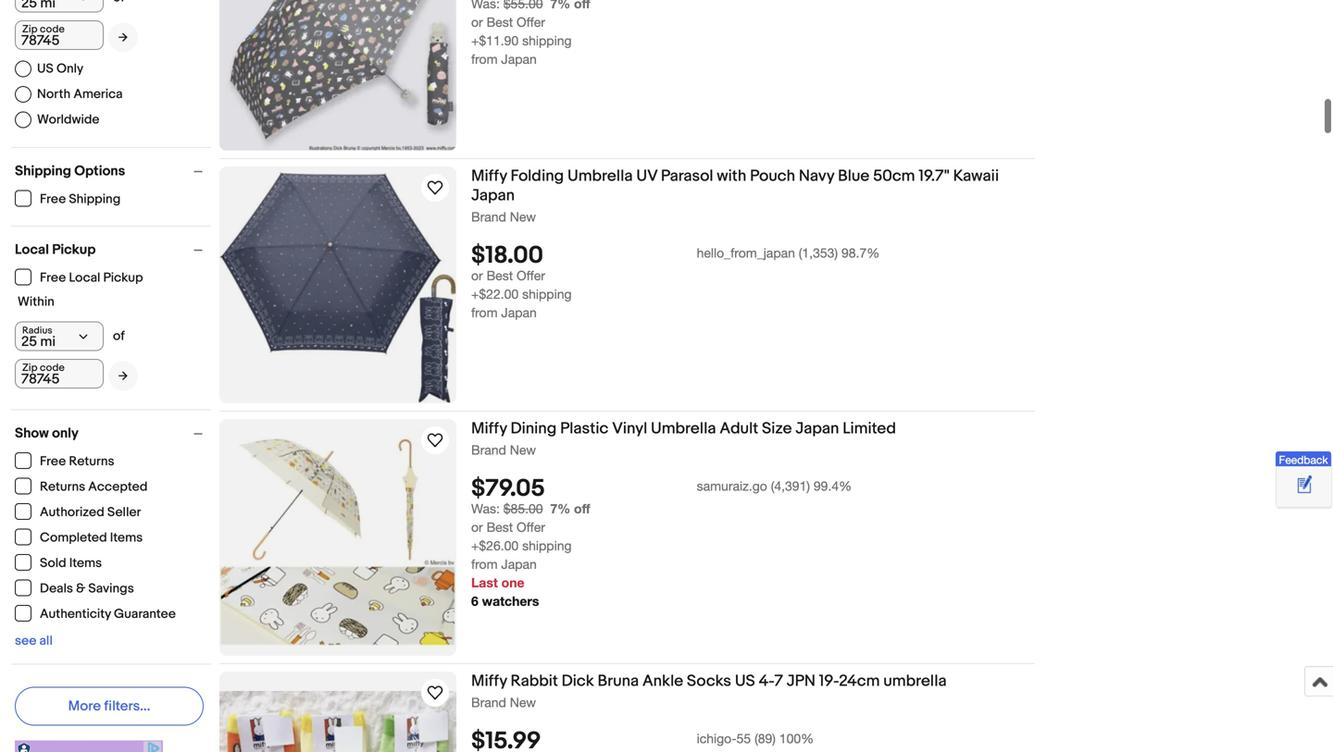 Task type: describe. For each thing, give the bounding box(es) containing it.
was:
[[471, 502, 500, 517]]

free returns
[[40, 454, 114, 470]]

watchers
[[482, 594, 539, 610]]

us only
[[37, 61, 83, 77]]

advertisement region
[[15, 741, 163, 753]]

or inside samuraiz.go (4,391) 99.4% was: $85.00 7% off or best offer +$26.00 shipping from japan last one 6 watchers
[[471, 520, 483, 535]]

feedback
[[1279, 454, 1329, 467]]

sold
[[40, 556, 66, 572]]

america
[[73, 86, 123, 102]]

only
[[56, 61, 83, 77]]

more
[[68, 699, 101, 715]]

or inside or best offer +$11.90 shipping from japan
[[471, 15, 483, 30]]

savings
[[88, 582, 134, 597]]

local pickup button
[[15, 242, 211, 258]]

brand for miffy folding umbrella uv parasol with pouch navy blue 50cm 19.7" kawaii japan
[[471, 209, 506, 225]]

hello_from_japan
[[697, 246, 795, 261]]

miffy rabbit dick bruna  ankle socks us 4-7 jpn 19-24cm umbrella heading
[[471, 672, 947, 692]]

free for free local pickup
[[40, 270, 66, 286]]

guarantee
[[114, 607, 176, 623]]

parasol
[[661, 167, 714, 186]]

$18.00
[[471, 242, 544, 271]]

best inside or best offer +$11.90 shipping from japan
[[487, 15, 513, 30]]

blue
[[838, 167, 870, 186]]

1 horizontal spatial pickup
[[103, 270, 143, 286]]

japan inside samuraiz.go (4,391) 99.4% was: $85.00 7% off or best offer +$26.00 shipping from japan last one 6 watchers
[[501, 557, 537, 573]]

watch miffy dining plastic vinyl umbrella adult size japan limited image
[[424, 430, 446, 452]]

free shipping link
[[15, 190, 122, 207]]

shipping inside samuraiz.go (4,391) 99.4% was: $85.00 7% off or best offer +$26.00 shipping from japan last one 6 watchers
[[522, 539, 572, 554]]

with
[[717, 167, 747, 186]]

socks
[[687, 672, 732, 692]]

$79.05
[[471, 475, 545, 504]]

best inside the "hello_from_japan (1,353) 98.7% or best offer +$22.00 shipping from japan"
[[487, 268, 513, 284]]

accepted
[[88, 480, 148, 495]]

umbrella inside miffy dining plastic vinyl umbrella adult size japan limited brand new
[[651, 420, 716, 439]]

authorized
[[40, 505, 104, 521]]

(89)
[[755, 732, 776, 747]]

0 horizontal spatial us
[[37, 61, 54, 77]]

north
[[37, 86, 71, 102]]

authenticity
[[40, 607, 111, 623]]

$85.00
[[504, 502, 543, 517]]

deals & savings link
[[15, 580, 135, 597]]

only
[[52, 426, 79, 442]]

of
[[113, 329, 125, 345]]

seller
[[107, 505, 141, 521]]

0 vertical spatial pickup
[[52, 242, 96, 258]]

7%
[[550, 502, 571, 517]]

ichigo-
[[697, 732, 737, 747]]

local pickup
[[15, 242, 96, 258]]

free for free shipping
[[40, 192, 66, 207]]

filters...
[[104, 699, 150, 715]]

1 horizontal spatial local
[[69, 270, 100, 286]]

one
[[502, 576, 525, 591]]

100%
[[780, 732, 814, 747]]

sold items
[[40, 556, 102, 572]]

24cm
[[839, 672, 880, 692]]

free local pickup
[[40, 270, 143, 286]]

show only button
[[15, 426, 211, 442]]

offer inside or best offer +$11.90 shipping from japan
[[517, 15, 545, 30]]

hello_from_japan (1,353) 98.7% or best offer +$22.00 shipping from japan
[[471, 246, 880, 321]]

show
[[15, 426, 49, 442]]

19-
[[819, 672, 839, 692]]

completed items link
[[15, 529, 144, 546]]

0 vertical spatial shipping
[[15, 163, 71, 180]]

samuraiz.go (4,391) 99.4% was: $85.00 7% off or best offer +$26.00 shipping from japan last one 6 watchers
[[471, 479, 852, 610]]

folding
[[511, 167, 564, 186]]

+$22.00
[[471, 287, 519, 302]]

miffy for $18.00
[[471, 167, 507, 186]]

shipping inside the "hello_from_japan (1,353) 98.7% or best offer +$22.00 shipping from japan"
[[522, 287, 572, 302]]

see
[[15, 634, 37, 650]]

free local pickup link
[[15, 269, 144, 286]]

miffy folding umbrella uv parasol with pouch navy blue 50cm 19.7" kawaii japan link
[[471, 167, 1035, 209]]

free shipping
[[40, 192, 121, 207]]

authenticity guarantee link
[[15, 606, 177, 623]]

us inside miffy rabbit dick bruna  ankle socks us 4-7 jpn 19-24cm umbrella brand new
[[735, 672, 755, 692]]

offer inside samuraiz.go (4,391) 99.4% was: $85.00 7% off or best offer +$26.00 shipping from japan last one 6 watchers
[[517, 520, 545, 535]]

dining
[[511, 420, 557, 439]]

50cm
[[873, 167, 915, 186]]

&
[[76, 582, 85, 597]]

north america link
[[15, 86, 123, 103]]

free for free returns
[[40, 454, 66, 470]]

miffy for $79.05
[[471, 420, 507, 439]]

worldwide
[[37, 112, 100, 128]]

uv
[[637, 167, 658, 186]]

japan inside miffy dining plastic vinyl umbrella adult size japan limited brand new
[[796, 420, 839, 439]]

98.7%
[[842, 246, 880, 261]]

ichigo-55 (89) 100%
[[697, 732, 814, 747]]

deals & savings
[[40, 582, 134, 597]]

completed items
[[40, 531, 143, 546]]

watch miffy folding umbrella uv parasol with pouch navy blue 50cm 19.7" kawaii japan image
[[424, 177, 446, 199]]

adult
[[720, 420, 759, 439]]

dick
[[562, 672, 594, 692]]

samuraiz.go
[[697, 479, 768, 494]]

best inside samuraiz.go (4,391) 99.4% was: $85.00 7% off or best offer +$26.00 shipping from japan last one 6 watchers
[[487, 520, 513, 535]]

returns inside returns accepted link
[[40, 480, 85, 495]]

authorized seller link
[[15, 504, 142, 521]]

items for completed items
[[110, 531, 143, 546]]

brand inside miffy dining plastic vinyl umbrella adult size japan limited brand new
[[471, 443, 506, 458]]

ankle
[[643, 672, 684, 692]]

bruna
[[598, 672, 639, 692]]

miffy folding umbrella uv parasol with pouch navy blue 50cm 19.7" kawaii japan image
[[219, 167, 457, 404]]



Task type: locate. For each thing, give the bounding box(es) containing it.
from down +$22.00
[[471, 305, 498, 321]]

options
[[74, 163, 125, 180]]

shipping inside or best offer +$11.90 shipping from japan
[[522, 33, 572, 48]]

pickup down "local pickup" dropdown button
[[103, 270, 143, 286]]

japan up one
[[501, 557, 537, 573]]

2 vertical spatial or
[[471, 520, 483, 535]]

shipping
[[15, 163, 71, 180], [69, 192, 121, 207]]

umbrella inside miffy folding umbrella uv parasol with pouch navy blue 50cm 19.7" kawaii japan brand new
[[568, 167, 633, 186]]

0 vertical spatial from
[[471, 52, 498, 67]]

brand up the $79.05 at the left of page
[[471, 443, 506, 458]]

kawaii
[[953, 167, 999, 186]]

all
[[39, 634, 53, 650]]

free returns link
[[15, 453, 115, 470]]

2 vertical spatial best
[[487, 520, 513, 535]]

new
[[510, 209, 536, 225], [510, 443, 536, 458], [510, 695, 536, 711]]

brand for miffy rabbit dick bruna  ankle socks us 4-7 jpn 19-24cm umbrella
[[471, 695, 506, 711]]

2 from from the top
[[471, 305, 498, 321]]

miffy dining plastic vinyl umbrella adult size japan limited image
[[219, 429, 457, 647]]

miffy dining plastic vinyl umbrella adult size japan limited heading
[[471, 420, 896, 439]]

best up +$11.90
[[487, 15, 513, 30]]

from
[[471, 52, 498, 67], [471, 305, 498, 321], [471, 557, 498, 573]]

offer down $85.00
[[517, 520, 545, 535]]

free down shipping options in the left of the page
[[40, 192, 66, 207]]

free inside free shipping link
[[40, 192, 66, 207]]

+$26.00
[[471, 539, 519, 554]]

3 best from the top
[[487, 520, 513, 535]]

2 miffy from the top
[[471, 420, 507, 439]]

shipping options
[[15, 163, 125, 180]]

1 horizontal spatial umbrella
[[651, 420, 716, 439]]

from down +$11.90
[[471, 52, 498, 67]]

japan inside or best offer +$11.90 shipping from japan
[[501, 52, 537, 67]]

new for folding
[[510, 209, 536, 225]]

show only
[[15, 426, 79, 442]]

2 brand from the top
[[471, 443, 506, 458]]

1 vertical spatial from
[[471, 305, 498, 321]]

offer up +$11.90
[[517, 15, 545, 30]]

local
[[15, 242, 49, 258], [69, 270, 100, 286]]

None text field
[[15, 359, 104, 389]]

0 vertical spatial new
[[510, 209, 536, 225]]

size
[[762, 420, 792, 439]]

miffy folding umbrella face handle favorite things black adult size japan ltd image
[[219, 0, 457, 151]]

miffy left folding
[[471, 167, 507, 186]]

more filters... button
[[15, 688, 204, 727]]

from inside the "hello_from_japan (1,353) 98.7% or best offer +$22.00 shipping from japan"
[[471, 305, 498, 321]]

japan down +$22.00
[[501, 305, 537, 321]]

japan inside the "hello_from_japan (1,353) 98.7% or best offer +$22.00 shipping from japan"
[[501, 305, 537, 321]]

miffy dining plastic vinyl umbrella adult size japan limited brand new
[[471, 420, 896, 458]]

deals
[[40, 582, 73, 597]]

7
[[775, 672, 783, 692]]

2 vertical spatial brand
[[471, 695, 506, 711]]

best up +$26.00
[[487, 520, 513, 535]]

rabbit
[[511, 672, 558, 692]]

None text field
[[15, 20, 104, 50]]

1 shipping from the top
[[522, 33, 572, 48]]

items
[[110, 531, 143, 546], [69, 556, 102, 572]]

free inside free returns link
[[40, 454, 66, 470]]

1 miffy from the top
[[471, 167, 507, 186]]

2 shipping from the top
[[522, 287, 572, 302]]

shipping
[[522, 33, 572, 48], [522, 287, 572, 302], [522, 539, 572, 554]]

1 vertical spatial miffy
[[471, 420, 507, 439]]

3 offer from the top
[[517, 520, 545, 535]]

1 offer from the top
[[517, 15, 545, 30]]

worldwide link
[[15, 112, 100, 128]]

from inside or best offer +$11.90 shipping from japan
[[471, 52, 498, 67]]

0 vertical spatial free
[[40, 192, 66, 207]]

miffy
[[471, 167, 507, 186], [471, 420, 507, 439], [471, 672, 507, 692]]

3 from from the top
[[471, 557, 498, 573]]

0 horizontal spatial items
[[69, 556, 102, 572]]

japan inside miffy folding umbrella uv parasol with pouch navy blue 50cm 19.7" kawaii japan brand new
[[471, 186, 515, 206]]

brand inside miffy rabbit dick bruna  ankle socks us 4-7 jpn 19-24cm umbrella brand new
[[471, 695, 506, 711]]

2 vertical spatial free
[[40, 454, 66, 470]]

umbrella left uv
[[568, 167, 633, 186]]

1 vertical spatial umbrella
[[651, 420, 716, 439]]

or inside the "hello_from_japan (1,353) 98.7% or best offer +$22.00 shipping from japan"
[[471, 268, 483, 284]]

1 from from the top
[[471, 52, 498, 67]]

north america
[[37, 86, 123, 102]]

0 horizontal spatial pickup
[[52, 242, 96, 258]]

1 vertical spatial shipping
[[522, 287, 572, 302]]

japan down +$11.90
[[501, 52, 537, 67]]

1 vertical spatial pickup
[[103, 270, 143, 286]]

0 vertical spatial or
[[471, 15, 483, 30]]

new inside miffy dining plastic vinyl umbrella adult size japan limited brand new
[[510, 443, 536, 458]]

best up +$22.00
[[487, 268, 513, 284]]

or
[[471, 15, 483, 30], [471, 268, 483, 284], [471, 520, 483, 535]]

new for rabbit
[[510, 695, 536, 711]]

miffy inside miffy dining plastic vinyl umbrella adult size japan limited brand new
[[471, 420, 507, 439]]

55
[[737, 732, 751, 747]]

1 best from the top
[[487, 15, 513, 30]]

shipping right +$22.00
[[522, 287, 572, 302]]

shipping options button
[[15, 163, 211, 180]]

new down rabbit
[[510, 695, 536, 711]]

us
[[37, 61, 54, 77], [735, 672, 755, 692]]

shipping right +$11.90
[[522, 33, 572, 48]]

brand up $18.00
[[471, 209, 506, 225]]

2 best from the top
[[487, 268, 513, 284]]

offer up +$22.00
[[517, 268, 545, 284]]

0 vertical spatial best
[[487, 15, 513, 30]]

shipping down 7%
[[522, 539, 572, 554]]

miffy folding umbrella uv parasol with pouch navy blue 50cm 19.7" kawaii japan brand new
[[471, 167, 999, 225]]

japan
[[501, 52, 537, 67], [471, 186, 515, 206], [501, 305, 537, 321], [796, 420, 839, 439], [501, 557, 537, 573]]

us left the 4-
[[735, 672, 755, 692]]

0 horizontal spatial local
[[15, 242, 49, 258]]

shipping down options
[[69, 192, 121, 207]]

local up within
[[15, 242, 49, 258]]

miffy dining plastic vinyl umbrella adult size japan limited link
[[471, 420, 1035, 442]]

items for sold items
[[69, 556, 102, 572]]

0 vertical spatial offer
[[517, 15, 545, 30]]

from up last
[[471, 557, 498, 573]]

sold items link
[[15, 555, 103, 572]]

1 vertical spatial offer
[[517, 268, 545, 284]]

navy
[[799, 167, 835, 186]]

1 brand from the top
[[471, 209, 506, 225]]

0 vertical spatial umbrella
[[568, 167, 633, 186]]

brand inside miffy folding umbrella uv parasol with pouch navy blue 50cm 19.7" kawaii japan brand new
[[471, 209, 506, 225]]

pickup
[[52, 242, 96, 258], [103, 270, 143, 286]]

3 free from the top
[[40, 454, 66, 470]]

0 horizontal spatial umbrella
[[568, 167, 633, 186]]

or down was:
[[471, 520, 483, 535]]

new inside miffy rabbit dick bruna  ankle socks us 4-7 jpn 19-24cm umbrella brand new
[[510, 695, 536, 711]]

0 vertical spatial miffy
[[471, 167, 507, 186]]

1 vertical spatial free
[[40, 270, 66, 286]]

see all
[[15, 634, 53, 650]]

authorized seller
[[40, 505, 141, 521]]

1 vertical spatial returns
[[40, 480, 85, 495]]

jpn
[[787, 672, 816, 692]]

pouch
[[750, 167, 795, 186]]

us only link
[[15, 61, 83, 77]]

0 vertical spatial returns
[[69, 454, 114, 470]]

watch miffy rabbit dick bruna  ankle socks us 4-7 jpn 19-24cm umbrella image
[[424, 683, 446, 705]]

free inside free local pickup link
[[40, 270, 66, 286]]

more filters...
[[68, 699, 150, 715]]

miffy inside miffy folding umbrella uv parasol with pouch navy blue 50cm 19.7" kawaii japan brand new
[[471, 167, 507, 186]]

vinyl
[[612, 420, 648, 439]]

apply within filter image
[[119, 370, 128, 382]]

4-
[[759, 672, 775, 692]]

completed
[[40, 531, 107, 546]]

within
[[18, 294, 54, 310]]

2 new from the top
[[510, 443, 536, 458]]

returns up returns accepted at the left bottom of the page
[[69, 454, 114, 470]]

miffy left rabbit
[[471, 672, 507, 692]]

miffy folding umbrella uv parasol with pouch navy blue 50cm 19.7" kawaii japan heading
[[471, 167, 999, 206]]

(4,391)
[[771, 479, 810, 494]]

offer
[[517, 15, 545, 30], [517, 268, 545, 284], [517, 520, 545, 535]]

2 vertical spatial offer
[[517, 520, 545, 535]]

free down local pickup
[[40, 270, 66, 286]]

authenticity guarantee
[[40, 607, 176, 623]]

3 miffy from the top
[[471, 672, 507, 692]]

2 offer from the top
[[517, 268, 545, 284]]

1 free from the top
[[40, 192, 66, 207]]

2 free from the top
[[40, 270, 66, 286]]

1 horizontal spatial items
[[110, 531, 143, 546]]

3 brand from the top
[[471, 695, 506, 711]]

1 vertical spatial items
[[69, 556, 102, 572]]

returns accepted
[[40, 480, 148, 495]]

0 vertical spatial shipping
[[522, 33, 572, 48]]

1 or from the top
[[471, 15, 483, 30]]

2 or from the top
[[471, 268, 483, 284]]

plastic
[[560, 420, 609, 439]]

items down seller on the left of the page
[[110, 531, 143, 546]]

off
[[574, 502, 590, 517]]

0 vertical spatial local
[[15, 242, 49, 258]]

0 vertical spatial brand
[[471, 209, 506, 225]]

pickup up free local pickup link
[[52, 242, 96, 258]]

0 vertical spatial items
[[110, 531, 143, 546]]

2 vertical spatial new
[[510, 695, 536, 711]]

new inside miffy folding umbrella uv parasol with pouch navy blue 50cm 19.7" kawaii japan brand new
[[510, 209, 536, 225]]

or best offer +$11.90 shipping from japan
[[471, 15, 572, 67]]

or up +$11.90
[[471, 15, 483, 30]]

returns accepted link
[[15, 478, 149, 495]]

1 vertical spatial best
[[487, 268, 513, 284]]

miffy inside miffy rabbit dick bruna  ankle socks us 4-7 jpn 19-24cm umbrella brand new
[[471, 672, 507, 692]]

1 new from the top
[[510, 209, 536, 225]]

1 vertical spatial local
[[69, 270, 100, 286]]

+$11.90
[[471, 33, 519, 48]]

brand right watch miffy rabbit dick bruna  ankle socks us 4-7 jpn 19-24cm umbrella icon
[[471, 695, 506, 711]]

99.4%
[[814, 479, 852, 494]]

returns
[[69, 454, 114, 470], [40, 480, 85, 495]]

new up $18.00
[[510, 209, 536, 225]]

3 shipping from the top
[[522, 539, 572, 554]]

free
[[40, 192, 66, 207], [40, 270, 66, 286], [40, 454, 66, 470]]

miffy left dining
[[471, 420, 507, 439]]

3 or from the top
[[471, 520, 483, 535]]

new down dining
[[510, 443, 536, 458]]

umbrella
[[884, 672, 947, 692]]

apply within filter image
[[119, 31, 128, 43]]

6
[[471, 594, 479, 610]]

miffy rabbit dick bruna  ankle socks us 4-7 jpn 19-24cm umbrella image
[[219, 692, 457, 753]]

japan right watch miffy folding umbrella uv parasol with pouch navy blue 50cm 19.7" kawaii japan image
[[471, 186, 515, 206]]

or up +$22.00
[[471, 268, 483, 284]]

1 vertical spatial shipping
[[69, 192, 121, 207]]

2 vertical spatial from
[[471, 557, 498, 573]]

1 vertical spatial brand
[[471, 443, 506, 458]]

2 vertical spatial miffy
[[471, 672, 507, 692]]

last
[[471, 576, 498, 591]]

umbrella
[[568, 167, 633, 186], [651, 420, 716, 439]]

umbrella right vinyl in the left bottom of the page
[[651, 420, 716, 439]]

local down "local pickup" dropdown button
[[69, 270, 100, 286]]

see all button
[[15, 634, 53, 650]]

(1,353)
[[799, 246, 838, 261]]

us left only
[[37, 61, 54, 77]]

0 vertical spatial us
[[37, 61, 54, 77]]

shipping up free shipping link
[[15, 163, 71, 180]]

returns inside free returns link
[[69, 454, 114, 470]]

19.7"
[[919, 167, 950, 186]]

1 vertical spatial or
[[471, 268, 483, 284]]

items up deals & savings
[[69, 556, 102, 572]]

miffy rabbit dick bruna  ankle socks us 4-7 jpn 19-24cm umbrella brand new
[[471, 672, 947, 711]]

japan right size
[[796, 420, 839, 439]]

offer inside the "hello_from_japan (1,353) 98.7% or best offer +$22.00 shipping from japan"
[[517, 268, 545, 284]]

from inside samuraiz.go (4,391) 99.4% was: $85.00 7% off or best offer +$26.00 shipping from japan last one 6 watchers
[[471, 557, 498, 573]]

1 horizontal spatial us
[[735, 672, 755, 692]]

2 vertical spatial shipping
[[522, 539, 572, 554]]

1 vertical spatial new
[[510, 443, 536, 458]]

3 new from the top
[[510, 695, 536, 711]]

free down the show only
[[40, 454, 66, 470]]

1 vertical spatial us
[[735, 672, 755, 692]]

returns down free returns link
[[40, 480, 85, 495]]



Task type: vqa. For each thing, say whether or not it's contained in the screenshot.
Logo
no



